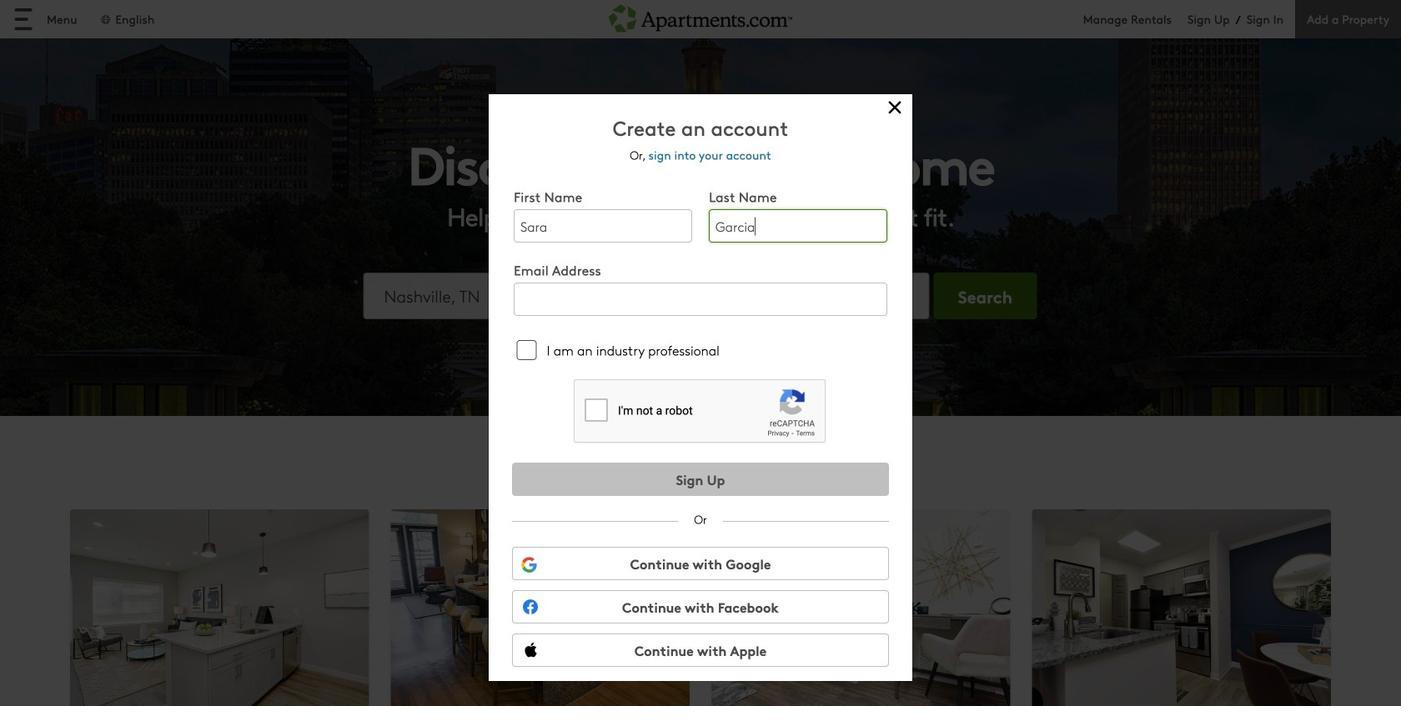 Task type: describe. For each thing, give the bounding box(es) containing it.
close image
[[883, 95, 908, 120]]



Task type: vqa. For each thing, say whether or not it's contained in the screenshot.
close image at right
yes



Task type: locate. For each thing, give the bounding box(es) containing it.
None text field
[[514, 209, 692, 243]]

None text field
[[709, 209, 888, 243], [514, 283, 888, 316], [709, 209, 888, 243], [514, 283, 888, 316]]

apartments.com logo image
[[609, 0, 792, 32]]



